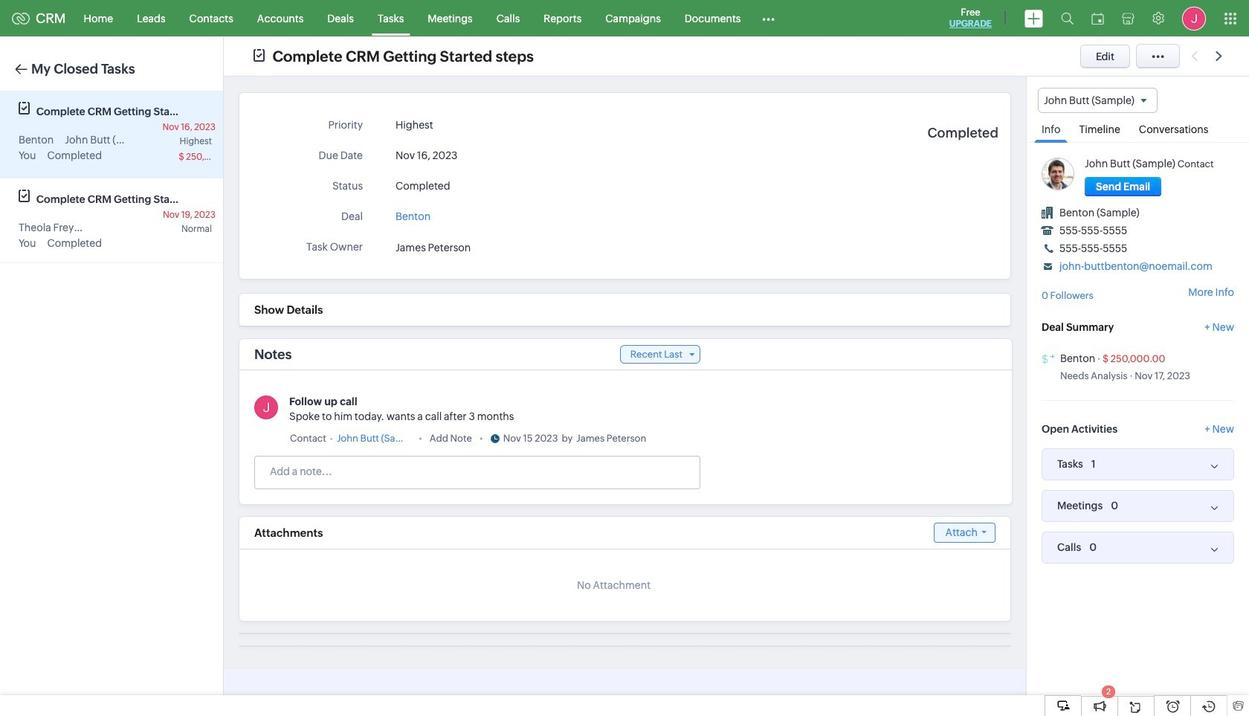 Task type: describe. For each thing, give the bounding box(es) containing it.
profile element
[[1174, 0, 1216, 36]]

search element
[[1053, 0, 1083, 36]]



Task type: locate. For each thing, give the bounding box(es) containing it.
profile image
[[1183, 6, 1207, 30]]

previous record image
[[1192, 51, 1199, 61]]

search image
[[1062, 12, 1074, 25]]

Add a note... field
[[255, 464, 699, 479]]

None button
[[1086, 177, 1162, 197]]

create menu image
[[1025, 9, 1044, 27]]

create menu element
[[1016, 0, 1053, 36]]

calendar image
[[1092, 12, 1105, 24]]

Other Modules field
[[753, 6, 785, 30]]

logo image
[[12, 12, 30, 24]]

next record image
[[1216, 51, 1226, 61]]

None field
[[1039, 88, 1158, 113]]



Task type: vqa. For each thing, say whether or not it's contained in the screenshot.
the Create Menu element
yes



